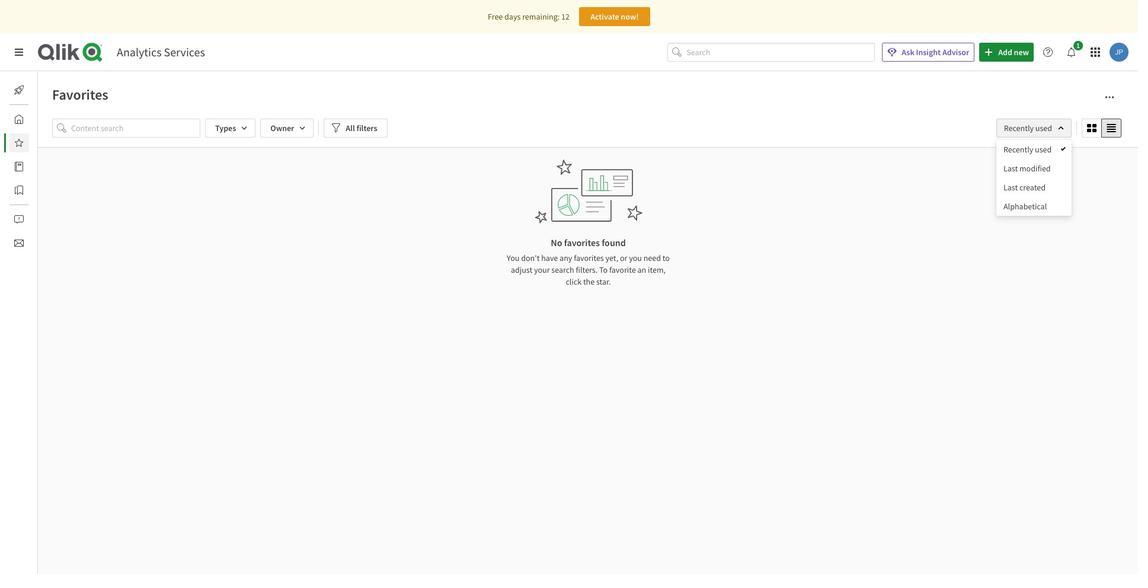 Task type: vqa. For each thing, say whether or not it's contained in the screenshot.
Recently used option
yes



Task type: locate. For each thing, give the bounding box(es) containing it.
any
[[560, 253, 573, 263]]

used up recently used option
[[1036, 123, 1053, 133]]

activate
[[591, 11, 620, 22]]

recently used up 'last modified'
[[1004, 144, 1052, 155]]

analytics
[[117, 44, 162, 59]]

found
[[602, 237, 626, 249]]

last left created
[[1004, 182, 1019, 193]]

home image
[[14, 114, 24, 124]]

open sidebar menu image
[[14, 47, 24, 57]]

search
[[552, 265, 575, 275]]

recently used
[[1005, 123, 1053, 133], [1004, 144, 1052, 155]]

recently used for recently used option
[[1004, 144, 1052, 155]]

activate now!
[[591, 11, 639, 22]]

2 recently from the top
[[1004, 144, 1034, 155]]

favorites
[[564, 237, 600, 249], [574, 253, 604, 263]]

ask
[[902, 47, 915, 58]]

recently inside field
[[1005, 123, 1034, 133]]

last inside option
[[1004, 182, 1019, 193]]

1 vertical spatial used
[[1036, 144, 1052, 155]]

12
[[562, 11, 570, 22]]

recently for recently used field
[[1005, 123, 1034, 133]]

recently for recently used option
[[1004, 144, 1034, 155]]

last inside option
[[1004, 163, 1019, 174]]

home
[[38, 114, 59, 125]]

1 recently from the top
[[1005, 123, 1034, 133]]

advisor
[[943, 47, 970, 58]]

0 vertical spatial recently
[[1005, 123, 1034, 133]]

1 used from the top
[[1036, 123, 1053, 133]]

favorites up filters.
[[574, 253, 604, 263]]

favorite
[[610, 265, 636, 275]]

recently used for recently used field
[[1005, 123, 1053, 133]]

used inside recently used field
[[1036, 123, 1053, 133]]

0 vertical spatial last
[[1004, 163, 1019, 174]]

0 vertical spatial recently used
[[1005, 123, 1053, 133]]

recently inside option
[[1004, 144, 1034, 155]]

recently used inside recently used field
[[1005, 123, 1053, 133]]

used inside recently used option
[[1036, 144, 1052, 155]]

1 vertical spatial recently
[[1004, 144, 1034, 155]]

2 recently used from the top
[[1004, 144, 1052, 155]]

subscriptions image
[[14, 238, 24, 248]]

searchbar element
[[668, 43, 876, 62]]

recently used inside recently used option
[[1004, 144, 1052, 155]]

navigation pane element
[[0, 76, 59, 257]]

yet,
[[606, 253, 619, 263]]

to
[[663, 253, 670, 263]]

last
[[1004, 163, 1019, 174], [1004, 182, 1019, 193]]

Search text field
[[687, 43, 876, 62]]

ask insight advisor
[[902, 47, 970, 58]]

0 vertical spatial used
[[1036, 123, 1053, 133]]

1 last from the top
[[1004, 163, 1019, 174]]

last for last created
[[1004, 182, 1019, 193]]

recently up recently used option
[[1005, 123, 1034, 133]]

recently up 'last modified'
[[1004, 144, 1034, 155]]

1 vertical spatial recently used
[[1004, 144, 1052, 155]]

to
[[600, 265, 608, 275]]

services
[[164, 44, 205, 59]]

recently used up recently used option
[[1005, 123, 1053, 133]]

used
[[1036, 123, 1053, 133], [1036, 144, 1052, 155]]

list box
[[997, 140, 1072, 216]]

used up modified
[[1036, 144, 1052, 155]]

2 last from the top
[[1004, 182, 1019, 193]]

list box containing recently used
[[997, 140, 1072, 216]]

favorites up any
[[564, 237, 600, 249]]

recently
[[1005, 123, 1034, 133], [1004, 144, 1034, 155]]

adjust
[[511, 265, 533, 275]]

now!
[[621, 11, 639, 22]]

item,
[[648, 265, 666, 275]]

last up last created
[[1004, 163, 1019, 174]]

1 recently used from the top
[[1005, 123, 1053, 133]]

1 vertical spatial last
[[1004, 182, 1019, 193]]

2 used from the top
[[1036, 144, 1052, 155]]



Task type: describe. For each thing, give the bounding box(es) containing it.
insight
[[917, 47, 941, 58]]

last modified option
[[997, 159, 1072, 178]]

free
[[488, 11, 503, 22]]

last modified
[[1004, 163, 1051, 174]]

modified
[[1020, 163, 1051, 174]]

don't
[[521, 253, 540, 263]]

analytics services element
[[117, 44, 205, 59]]

filters.
[[576, 265, 598, 275]]

last created option
[[997, 178, 1072, 197]]

favorites
[[52, 85, 108, 104]]

collections image
[[14, 186, 24, 195]]

click
[[566, 276, 582, 287]]

home link
[[9, 110, 59, 129]]

0 vertical spatial favorites
[[564, 237, 600, 249]]

remaining:
[[523, 11, 560, 22]]

activate now! link
[[579, 7, 651, 26]]

alerts image
[[14, 215, 24, 224]]

Recently used field
[[997, 119, 1072, 138]]

switch view group
[[1082, 119, 1122, 138]]

analytics services
[[117, 44, 205, 59]]

favorites image
[[14, 138, 24, 148]]

you
[[629, 253, 642, 263]]

days
[[505, 11, 521, 22]]

no favorites found you don't have any favorites yet, or you need to adjust your search filters. to favorite an item, click the star.
[[507, 237, 670, 287]]

or
[[620, 253, 628, 263]]

alphabetical
[[1004, 201, 1048, 212]]

getting started image
[[14, 85, 24, 95]]

star.
[[597, 276, 611, 287]]

alphabetical option
[[997, 197, 1072, 216]]

catalog image
[[14, 162, 24, 171]]

filters region
[[0, 0, 1139, 574]]

last for last modified
[[1004, 163, 1019, 174]]

have
[[542, 253, 558, 263]]

used for recently used field
[[1036, 123, 1053, 133]]

no
[[551, 237, 563, 249]]

Content search text field
[[71, 119, 200, 138]]

1 vertical spatial favorites
[[574, 253, 604, 263]]

created
[[1020, 182, 1046, 193]]

free days remaining: 12
[[488, 11, 570, 22]]

need
[[644, 253, 661, 263]]

an
[[638, 265, 647, 275]]

the
[[584, 276, 595, 287]]

ask insight advisor button
[[883, 43, 975, 62]]

your
[[534, 265, 550, 275]]

recently used option
[[997, 140, 1072, 159]]

last created
[[1004, 182, 1046, 193]]

list box inside filters region
[[997, 140, 1072, 216]]

used for recently used option
[[1036, 144, 1052, 155]]

you
[[507, 253, 520, 263]]



